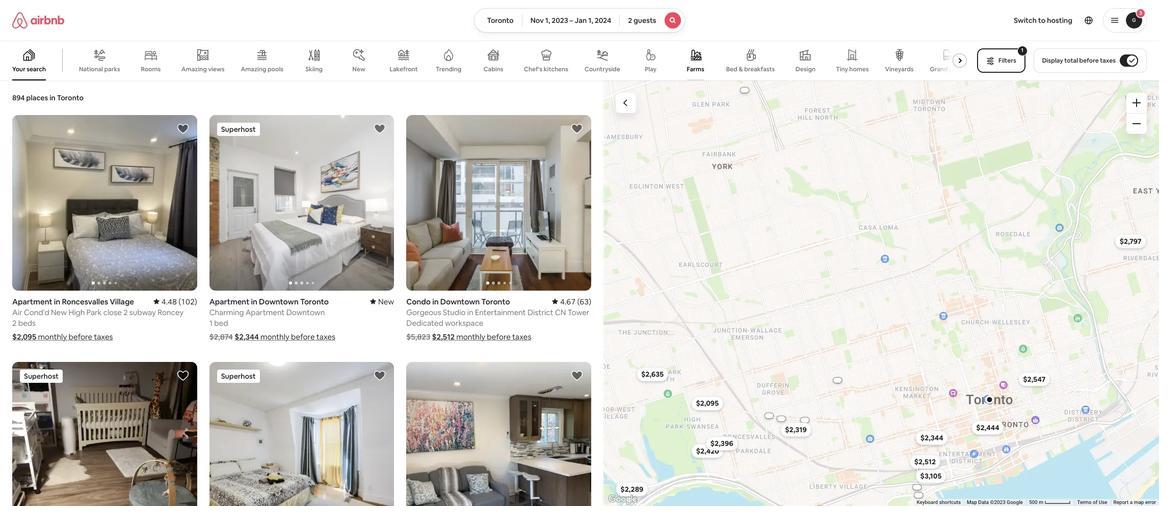 Task type: describe. For each thing, give the bounding box(es) containing it.
0 horizontal spatial 2
[[12, 318, 17, 328]]

village
[[110, 297, 134, 307]]

apartment for air
[[12, 297, 52, 307]]

play
[[645, 65, 657, 73]]

taxes inside apartment in downtown toronto charming apartment downtown 1 bed $2,874 $2,344 monthly before taxes
[[317, 332, 335, 342]]

lakefront
[[390, 65, 418, 73]]

2 guests button
[[620, 8, 685, 33]]

bed & breakfasts
[[726, 65, 775, 73]]

4.67 out of 5 average rating,  63 reviews image
[[552, 297, 591, 307]]

cabins
[[484, 65, 503, 73]]

condo in downtown toronto gorgeous studio in entertainment district cn tower dedicated workspace $5,823 $2,512 monthly before taxes
[[406, 297, 590, 342]]

report a map error link
[[1114, 500, 1156, 506]]

performing arts venue: medieval times dinner & tournament image
[[816, 506, 824, 507]]

nov 1, 2023 – jan 1, 2024 button
[[522, 8, 620, 33]]

nov 1, 2023 – jan 1, 2024
[[531, 16, 611, 25]]

to
[[1038, 16, 1046, 25]]

(102)
[[179, 297, 197, 307]]

studio
[[443, 308, 466, 317]]

toronto for condo in downtown toronto gorgeous studio in entertainment district cn tower dedicated workspace $5,823 $2,512 monthly before taxes
[[482, 297, 510, 307]]

$2,420
[[696, 447, 719, 456]]

switch
[[1014, 16, 1037, 25]]

apartment right charming
[[246, 308, 285, 317]]

district
[[528, 308, 553, 317]]

map data ©2023 google
[[967, 500, 1023, 506]]

new inside apartment in roncesvalles village air cond'd new high park close 2 subway roncey 2 beds $2,095 monthly before taxes
[[51, 308, 67, 317]]

terms
[[1077, 500, 1092, 506]]

google image
[[606, 494, 640, 507]]

pianos
[[949, 65, 968, 73]]

cn
[[555, 308, 566, 317]]

$2,797
[[1120, 237, 1142, 246]]

apartment in downtown toronto charming apartment downtown 1 bed $2,874 $2,344 monthly before taxes
[[209, 297, 335, 342]]

$2,095 inside $2,095 button
[[696, 399, 719, 409]]

park
[[86, 308, 102, 317]]

before inside condo in downtown toronto gorgeous studio in entertainment district cn tower dedicated workspace $5,823 $2,512 monthly before taxes
[[487, 332, 511, 342]]

chef's kitchens
[[524, 65, 568, 73]]

amazing for amazing views
[[181, 65, 207, 73]]

$2,444
[[976, 424, 1000, 433]]

$2,289
[[621, 485, 644, 494]]

chef's
[[524, 65, 543, 73]]

$2,344 inside $2,344 button
[[921, 434, 944, 443]]

tower
[[568, 308, 590, 317]]

in for apartment in downtown toronto
[[251, 297, 257, 307]]

a
[[1130, 500, 1133, 506]]

entertainment
[[475, 308, 526, 317]]

500
[[1029, 500, 1038, 506]]

toronto button
[[474, 8, 522, 33]]

amazing views
[[181, 65, 225, 73]]

4.48 out of 5 average rating,  102 reviews image
[[153, 297, 197, 307]]

in for apartment in roncesvalles village
[[54, 297, 60, 307]]

1 1, from the left
[[545, 16, 550, 25]]

2023
[[552, 16, 568, 25]]

monthly inside condo in downtown toronto gorgeous studio in entertainment district cn tower dedicated workspace $5,823 $2,512 monthly before taxes
[[456, 332, 485, 342]]

display
[[1042, 57, 1063, 65]]

keyboard
[[917, 500, 938, 506]]

before inside button
[[1080, 57, 1099, 65]]

shortcuts
[[939, 500, 961, 506]]

farms
[[687, 65, 704, 73]]

error
[[1146, 500, 1156, 506]]

tiny homes
[[836, 65, 869, 73]]

map
[[1134, 500, 1144, 506]]

roncey
[[158, 308, 184, 317]]

toronto for 894 places in toronto
[[57, 93, 84, 102]]

$2,547
[[1023, 375, 1046, 384]]

report a map error
[[1114, 500, 1156, 506]]

3 button
[[1103, 8, 1147, 33]]

add to wishlist: apartment in toronto image
[[571, 370, 583, 382]]

$2,344 button
[[916, 431, 948, 446]]

terms of use
[[1077, 500, 1108, 506]]

894 places in toronto
[[12, 93, 84, 102]]

roncesvalles
[[62, 297, 108, 307]]

amazing for amazing pools
[[241, 65, 266, 73]]

places
[[26, 93, 48, 102]]

$2,095 inside apartment in roncesvalles village air cond'd new high park close 2 subway roncey 2 beds $2,095 monthly before taxes
[[12, 332, 36, 342]]

close
[[103, 308, 122, 317]]

grand pianos
[[930, 65, 968, 73]]

keyboard shortcuts button
[[917, 500, 961, 507]]

$2,396
[[711, 440, 733, 449]]

$2,289 button
[[616, 483, 648, 497]]

$3,105 button
[[916, 470, 946, 484]]

add to wishlist: apartment in downtown toronto image
[[374, 123, 386, 135]]

©2023
[[990, 500, 1006, 506]]

filters button
[[977, 48, 1026, 73]]

monthly inside apartment in downtown toronto charming apartment downtown 1 bed $2,874 $2,344 monthly before taxes
[[261, 332, 289, 342]]

$2,344 inside apartment in downtown toronto charming apartment downtown 1 bed $2,874 $2,344 monthly before taxes
[[235, 332, 259, 342]]

add to wishlist: apartment in little portugal image
[[374, 370, 386, 382]]

skiing
[[305, 65, 323, 73]]

hosting
[[1047, 16, 1073, 25]]

use
[[1099, 500, 1108, 506]]

air
[[12, 308, 22, 317]]

national parks
[[79, 65, 120, 73]]

taxes inside display total before taxes button
[[1100, 57, 1116, 65]]

1 horizontal spatial 2
[[123, 308, 128, 317]]

add to wishlist: apartment in roncesvalles village image
[[177, 123, 189, 135]]

1 horizontal spatial new
[[352, 65, 365, 73]]

$2,444 button
[[972, 421, 1004, 435]]

$3,105
[[920, 472, 942, 481]]

group containing national parks
[[0, 41, 971, 81]]

$2,797 button
[[1115, 235, 1146, 249]]

trending
[[436, 65, 462, 73]]

4.67
[[560, 297, 576, 307]]

subway
[[129, 308, 156, 317]]

google
[[1007, 500, 1023, 506]]

2024
[[595, 16, 611, 25]]

downtown for studio
[[440, 297, 480, 307]]

894
[[12, 93, 25, 102]]



Task type: locate. For each thing, give the bounding box(es) containing it.
vineyards
[[885, 65, 914, 73]]

keyboard shortcuts
[[917, 500, 961, 506]]

0 horizontal spatial 1,
[[545, 16, 550, 25]]

$2,635
[[641, 370, 664, 379]]

2 1, from the left
[[588, 16, 593, 25]]

dedicated
[[406, 318, 443, 328]]

add to wishlist: condo in downtown toronto image
[[571, 123, 583, 135]]

1 vertical spatial 2
[[123, 308, 128, 317]]

rooms
[[141, 65, 161, 73]]

apartment inside apartment in roncesvalles village air cond'd new high park close 2 subway roncey 2 beds $2,095 monthly before taxes
[[12, 297, 52, 307]]

in for condo in downtown toronto
[[432, 297, 439, 307]]

display total before taxes button
[[1034, 48, 1147, 73]]

countryside
[[585, 65, 620, 73]]

toronto for apartment in downtown toronto charming apartment downtown 1 bed $2,874 $2,344 monthly before taxes
[[300, 297, 329, 307]]

500 m button
[[1026, 500, 1074, 507]]

0 horizontal spatial 1
[[209, 318, 213, 328]]

$2,344 up "$2,512" button at the bottom right of the page
[[921, 434, 944, 443]]

0 horizontal spatial new
[[51, 308, 67, 317]]

4.48 (102)
[[161, 297, 197, 307]]

1 vertical spatial 1
[[209, 318, 213, 328]]

before inside apartment in roncesvalles village air cond'd new high park close 2 subway roncey 2 beds $2,095 monthly before taxes
[[69, 332, 92, 342]]

new
[[352, 65, 365, 73], [378, 297, 394, 307], [51, 308, 67, 317]]

0 vertical spatial $2,095
[[12, 332, 36, 342]]

gorgeous
[[406, 308, 441, 317]]

apartment up charming
[[209, 297, 249, 307]]

amazing pools
[[241, 65, 284, 73]]

&
[[739, 65, 743, 73]]

grand
[[930, 65, 948, 73]]

3 monthly from the left
[[456, 332, 485, 342]]

(63)
[[577, 297, 591, 307]]

500 m
[[1029, 500, 1045, 506]]

cond'd
[[24, 308, 49, 317]]

apartment up the cond'd
[[12, 297, 52, 307]]

add to wishlist: apartment in toronto image
[[177, 370, 189, 382]]

$2,512 down 'dedicated'
[[432, 332, 455, 342]]

amazing left views on the left top of page
[[181, 65, 207, 73]]

1 down switch
[[1021, 47, 1024, 54]]

0 horizontal spatial amazing
[[181, 65, 207, 73]]

1 vertical spatial $2,512
[[915, 458, 936, 467]]

0 vertical spatial 1
[[1021, 47, 1024, 54]]

search
[[27, 65, 46, 73]]

downtown for apartment
[[259, 297, 299, 307]]

1 vertical spatial new
[[378, 297, 394, 307]]

2 horizontal spatial new
[[378, 297, 394, 307]]

in inside apartment in roncesvalles village air cond'd new high park close 2 subway roncey 2 beds $2,095 monthly before taxes
[[54, 297, 60, 307]]

1 horizontal spatial $2,095
[[696, 399, 719, 409]]

2 down village
[[123, 308, 128, 317]]

$2,319
[[785, 426, 807, 435]]

new left lakefront
[[352, 65, 365, 73]]

apartment
[[12, 297, 52, 307], [209, 297, 249, 307], [246, 308, 285, 317]]

$2,420 button
[[692, 445, 724, 459]]

$2,344 right $2,874
[[235, 332, 259, 342]]

1 left 'bed'
[[209, 318, 213, 328]]

2 left guests
[[628, 16, 632, 25]]

$2,396 $2,420
[[696, 440, 733, 456]]

2 down air
[[12, 318, 17, 328]]

views
[[208, 65, 225, 73]]

$2,874
[[209, 332, 233, 342]]

1 horizontal spatial amazing
[[241, 65, 266, 73]]

breakfasts
[[744, 65, 775, 73]]

2 vertical spatial new
[[51, 308, 67, 317]]

$2,095 down beds
[[12, 332, 36, 342]]

filters
[[999, 57, 1016, 65]]

2 monthly from the left
[[261, 332, 289, 342]]

$2,512 button
[[910, 455, 941, 470]]

apartment in roncesvalles village air cond'd new high park close 2 subway roncey 2 beds $2,095 monthly before taxes
[[12, 297, 184, 342]]

tiny
[[836, 65, 848, 73]]

4.48
[[161, 297, 177, 307]]

taxes inside condo in downtown toronto gorgeous studio in entertainment district cn tower dedicated workspace $5,823 $2,512 monthly before taxes
[[512, 332, 531, 342]]

0 vertical spatial new
[[352, 65, 365, 73]]

2 vertical spatial 2
[[12, 318, 17, 328]]

1
[[1021, 47, 1024, 54], [209, 318, 213, 328]]

workspace
[[445, 318, 484, 328]]

0 vertical spatial $2,512
[[432, 332, 455, 342]]

$2,635 button
[[637, 368, 668, 382]]

group
[[0, 41, 971, 81], [12, 115, 197, 291], [209, 115, 394, 291], [406, 115, 591, 291], [12, 362, 197, 507], [209, 362, 394, 507], [406, 362, 591, 507]]

taxes
[[1100, 57, 1116, 65], [94, 332, 113, 342], [317, 332, 335, 342], [512, 332, 531, 342]]

new left condo
[[378, 297, 394, 307]]

1 vertical spatial $2,095
[[696, 399, 719, 409]]

$2,344
[[235, 332, 259, 342], [921, 434, 944, 443]]

zoom in image
[[1133, 99, 1141, 107]]

profile element
[[697, 0, 1147, 41]]

2 horizontal spatial monthly
[[456, 332, 485, 342]]

1 horizontal spatial monthly
[[261, 332, 289, 342]]

1 vertical spatial $2,344
[[921, 434, 944, 443]]

0 horizontal spatial $2,344
[[235, 332, 259, 342]]

$2,512 up $3,105 button
[[915, 458, 936, 467]]

None search field
[[474, 8, 685, 33]]

new place to stay image
[[370, 297, 394, 307]]

m
[[1039, 500, 1044, 506]]

amazing left pools at left top
[[241, 65, 266, 73]]

amazing
[[181, 65, 207, 73], [241, 65, 266, 73]]

1 inside apartment in downtown toronto charming apartment downtown 1 bed $2,874 $2,344 monthly before taxes
[[209, 318, 213, 328]]

$2,396 button
[[706, 437, 738, 451]]

$2,095
[[12, 332, 36, 342], [696, 399, 719, 409]]

zoom out image
[[1133, 120, 1141, 128]]

monthly inside apartment in roncesvalles village air cond'd new high park close 2 subway roncey 2 beds $2,095 monthly before taxes
[[38, 332, 67, 342]]

apartment for charming
[[209, 297, 249, 307]]

none search field containing toronto
[[474, 8, 685, 33]]

1 horizontal spatial 1,
[[588, 16, 593, 25]]

1, right nov
[[545, 16, 550, 25]]

data
[[979, 500, 989, 506]]

1 horizontal spatial 1
[[1021, 47, 1024, 54]]

before inside apartment in downtown toronto charming apartment downtown 1 bed $2,874 $2,344 monthly before taxes
[[291, 332, 315, 342]]

1,
[[545, 16, 550, 25], [588, 16, 593, 25]]

0 horizontal spatial $2,512
[[432, 332, 455, 342]]

toronto inside apartment in downtown toronto charming apartment downtown 1 bed $2,874 $2,344 monthly before taxes
[[300, 297, 329, 307]]

pools
[[268, 65, 284, 73]]

bed
[[726, 65, 738, 73]]

2 inside button
[[628, 16, 632, 25]]

2 guests
[[628, 16, 656, 25]]

0 horizontal spatial $2,095
[[12, 332, 36, 342]]

$2,547 button
[[1019, 373, 1050, 387]]

your
[[12, 65, 25, 73]]

toronto inside button
[[487, 16, 514, 25]]

high
[[69, 308, 85, 317]]

0 vertical spatial $2,344
[[235, 332, 259, 342]]

0 horizontal spatial monthly
[[38, 332, 67, 342]]

in
[[50, 93, 55, 102], [54, 297, 60, 307], [251, 297, 257, 307], [432, 297, 439, 307], [467, 308, 473, 317]]

display total before taxes
[[1042, 57, 1116, 65]]

1 horizontal spatial $2,344
[[921, 434, 944, 443]]

$5,823
[[406, 332, 430, 342]]

jan
[[575, 16, 587, 25]]

1, right jan
[[588, 16, 593, 25]]

$2,512 inside button
[[915, 458, 936, 467]]

in inside apartment in downtown toronto charming apartment downtown 1 bed $2,874 $2,344 monthly before taxes
[[251, 297, 257, 307]]

of
[[1093, 500, 1098, 506]]

charming
[[209, 308, 244, 317]]

$2,095 up $2,396 button
[[696, 399, 719, 409]]

national
[[79, 65, 103, 73]]

condo
[[406, 297, 431, 307]]

4.67 (63)
[[560, 297, 591, 307]]

0 vertical spatial 2
[[628, 16, 632, 25]]

2
[[628, 16, 632, 25], [123, 308, 128, 317], [12, 318, 17, 328]]

google map
showing 29 stays. region
[[604, 81, 1159, 507]]

3
[[1140, 10, 1142, 16]]

2 horizontal spatial 2
[[628, 16, 632, 25]]

$2,512 inside condo in downtown toronto gorgeous studio in entertainment district cn tower dedicated workspace $5,823 $2,512 monthly before taxes
[[432, 332, 455, 342]]

terms of use link
[[1077, 500, 1108, 506]]

taxes inside apartment in roncesvalles village air cond'd new high park close 2 subway roncey 2 beds $2,095 monthly before taxes
[[94, 332, 113, 342]]

downtown inside condo in downtown toronto gorgeous studio in entertainment district cn tower dedicated workspace $5,823 $2,512 monthly before taxes
[[440, 297, 480, 307]]

before
[[1080, 57, 1099, 65], [69, 332, 92, 342], [291, 332, 315, 342], [487, 332, 511, 342]]

new left high
[[51, 308, 67, 317]]

nov
[[531, 16, 544, 25]]

switch to hosting link
[[1008, 10, 1079, 31]]

1 monthly from the left
[[38, 332, 67, 342]]

beds
[[18, 318, 36, 328]]

toronto inside condo in downtown toronto gorgeous studio in entertainment district cn tower dedicated workspace $5,823 $2,512 monthly before taxes
[[482, 297, 510, 307]]

1 horizontal spatial $2,512
[[915, 458, 936, 467]]



Task type: vqa. For each thing, say whether or not it's contained in the screenshot.
Chef's kitchens
yes



